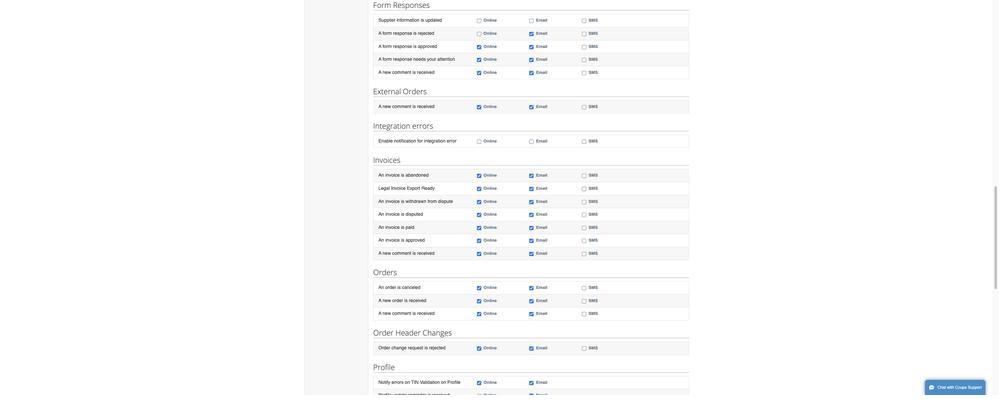 Task type: describe. For each thing, give the bounding box(es) containing it.
2 sms from the top
[[589, 31, 598, 36]]

received up integration errors
[[417, 104, 435, 109]]

6 a from the top
[[379, 251, 382, 256]]

header
[[396, 328, 421, 339]]

8 sms from the top
[[589, 173, 598, 178]]

an order is canceled
[[379, 285, 421, 291]]

external
[[373, 86, 401, 97]]

enable
[[379, 139, 393, 144]]

is left updated
[[421, 18, 424, 23]]

received down your
[[417, 70, 435, 75]]

from
[[428, 199, 437, 204]]

needs
[[414, 57, 426, 62]]

8 online from the top
[[484, 173, 497, 178]]

attention
[[438, 57, 455, 62]]

5 a from the top
[[379, 104, 382, 109]]

ready
[[422, 186, 435, 191]]

4 online from the top
[[484, 57, 497, 62]]

1 comment from the top
[[393, 70, 411, 75]]

11 sms from the top
[[589, 212, 598, 217]]

5 online from the top
[[484, 70, 497, 75]]

a new order is received
[[379, 299, 427, 304]]

chat
[[938, 386, 947, 391]]

an for an invoice is withdrawn from dispute
[[379, 199, 384, 204]]

16 online from the top
[[484, 299, 497, 304]]

18 sms from the top
[[589, 346, 598, 351]]

10 online from the top
[[484, 199, 497, 204]]

4 a from the top
[[379, 70, 382, 75]]

legal
[[379, 186, 390, 191]]

external orders
[[373, 86, 427, 97]]

7 sms from the top
[[589, 139, 598, 144]]

an invoice is abandoned
[[379, 173, 429, 178]]

coupa
[[956, 386, 967, 391]]

form for a form response is approved
[[383, 44, 392, 49]]

response for rejected
[[393, 31, 412, 36]]

7 online from the top
[[484, 139, 497, 144]]

1 email from the top
[[536, 18, 548, 23]]

order for order change request is rejected
[[379, 346, 390, 351]]

integration errors
[[373, 121, 433, 131]]

support
[[968, 386, 982, 391]]

request
[[408, 346, 424, 351]]

5 new from the top
[[383, 312, 391, 317]]

is right request
[[425, 346, 428, 351]]

changes
[[423, 328, 452, 339]]

is down 'an invoice is approved'
[[413, 251, 416, 256]]

7 email from the top
[[536, 139, 548, 144]]

0 horizontal spatial orders
[[373, 268, 397, 278]]

13 sms from the top
[[589, 238, 598, 243]]

2 email from the top
[[536, 31, 548, 36]]

order for order header changes
[[373, 328, 394, 339]]

is down a form response needs your attention
[[413, 70, 416, 75]]

17 email from the top
[[536, 312, 548, 317]]

withdrawn
[[406, 199, 427, 204]]

18 email from the top
[[536, 346, 548, 351]]

1 a from the top
[[379, 31, 382, 36]]

1 horizontal spatial profile
[[448, 380, 461, 386]]

an for an invoice is approved
[[379, 238, 384, 243]]

notify
[[379, 380, 390, 386]]

2 new from the top
[[383, 104, 391, 109]]

3 online from the top
[[484, 44, 497, 49]]

15 email from the top
[[536, 286, 548, 291]]

for
[[418, 139, 423, 144]]

canceled
[[402, 285, 421, 291]]

an for an order is canceled
[[379, 285, 384, 291]]

export
[[407, 186, 420, 191]]

1 on from the left
[[405, 380, 410, 386]]

10 sms from the top
[[589, 199, 598, 204]]

invoice for withdrawn
[[386, 199, 400, 204]]

is down external orders
[[413, 104, 416, 109]]

1 vertical spatial approved
[[406, 238, 425, 243]]

an invoice is disputed
[[379, 212, 423, 217]]

4 new from the top
[[383, 299, 391, 304]]

supplier information is updated
[[379, 18, 442, 23]]

is left paid
[[401, 225, 405, 230]]

5 email from the top
[[536, 70, 548, 75]]

is down canceled
[[405, 299, 408, 304]]

13 online from the top
[[484, 238, 497, 243]]

response for your
[[393, 57, 412, 62]]

rejected for a form response is rejected
[[418, 31, 435, 36]]

integration
[[424, 139, 446, 144]]

5 sms from the top
[[589, 70, 598, 75]]

form for a form response needs your attention
[[383, 57, 392, 62]]

validation
[[420, 380, 440, 386]]

14 email from the top
[[536, 251, 548, 256]]

4 a new comment is received from the top
[[379, 312, 435, 317]]

invoice
[[391, 186, 406, 191]]

chat with coupa support button
[[926, 381, 986, 396]]

9 sms from the top
[[589, 186, 598, 191]]

2 a from the top
[[379, 44, 382, 49]]

8 email from the top
[[536, 173, 548, 178]]

received up the changes
[[417, 312, 435, 317]]

updated
[[426, 18, 442, 23]]

received down canceled
[[409, 299, 427, 304]]

2 comment from the top
[[393, 104, 411, 109]]

3 sms from the top
[[589, 44, 598, 49]]

19 email from the top
[[536, 381, 548, 386]]

3 a new comment is received from the top
[[379, 251, 435, 256]]

16 email from the top
[[536, 299, 548, 304]]

4 sms from the top
[[589, 57, 598, 62]]

17 online from the top
[[484, 312, 497, 317]]

an invoice is approved
[[379, 238, 425, 243]]

0 vertical spatial order
[[386, 285, 396, 291]]

7 a from the top
[[379, 299, 382, 304]]



Task type: vqa. For each thing, say whether or not it's contained in the screenshot.
invoice corresponding to abandoned
yes



Task type: locate. For each thing, give the bounding box(es) containing it.
an up the a new order is received in the bottom left of the page
[[379, 285, 384, 291]]

is down the a new order is received in the bottom left of the page
[[413, 312, 416, 317]]

1 a new comment is received from the top
[[379, 70, 435, 75]]

an down legal
[[379, 199, 384, 204]]

comment down external orders
[[393, 104, 411, 109]]

a form response needs your attention
[[379, 57, 455, 62]]

your
[[427, 57, 436, 62]]

order header changes
[[373, 328, 452, 339]]

on left the tin
[[405, 380, 410, 386]]

orders up an order is canceled
[[373, 268, 397, 278]]

2 online from the top
[[484, 31, 497, 36]]

1 horizontal spatial errors
[[413, 121, 433, 131]]

invoice up the invoice
[[386, 173, 400, 178]]

a
[[379, 31, 382, 36], [379, 44, 382, 49], [379, 57, 382, 62], [379, 70, 382, 75], [379, 104, 382, 109], [379, 251, 382, 256], [379, 299, 382, 304], [379, 312, 382, 317]]

0 vertical spatial order
[[373, 328, 394, 339]]

abandoned
[[406, 173, 429, 178]]

4 comment from the top
[[393, 312, 411, 317]]

new down the a new order is received in the bottom left of the page
[[383, 312, 391, 317]]

errors right notify
[[392, 380, 404, 386]]

order
[[373, 328, 394, 339], [379, 346, 390, 351]]

approved down paid
[[406, 238, 425, 243]]

0 vertical spatial profile
[[373, 363, 395, 373]]

invoice for disputed
[[386, 212, 400, 217]]

rejected
[[418, 31, 435, 36], [429, 346, 446, 351]]

17 sms from the top
[[589, 312, 598, 317]]

1 vertical spatial order
[[379, 346, 390, 351]]

legal invoice export ready
[[379, 186, 435, 191]]

response for approved
[[393, 44, 412, 49]]

2 invoice from the top
[[386, 199, 400, 204]]

is down supplier information is updated
[[414, 31, 417, 36]]

is down the an invoice is paid
[[401, 238, 405, 243]]

errors up for
[[413, 121, 433, 131]]

1 new from the top
[[383, 70, 391, 75]]

form down supplier
[[383, 31, 392, 36]]

tin
[[411, 380, 419, 386]]

an for an invoice is disputed
[[379, 212, 384, 217]]

1 horizontal spatial orders
[[403, 86, 427, 97]]

profile
[[373, 363, 395, 373], [448, 380, 461, 386]]

errors for notify
[[392, 380, 404, 386]]

1 an from the top
[[379, 173, 384, 178]]

a new comment is received down external orders
[[379, 104, 435, 109]]

notification
[[394, 139, 416, 144]]

4 invoice from the top
[[386, 225, 400, 230]]

19 online from the top
[[484, 381, 497, 386]]

3 comment from the top
[[393, 251, 411, 256]]

an down an invoice is disputed on the bottom left
[[379, 225, 384, 230]]

is left disputed
[[401, 212, 405, 217]]

2 vertical spatial response
[[393, 57, 412, 62]]

0 horizontal spatial errors
[[392, 380, 404, 386]]

3 form from the top
[[383, 57, 392, 62]]

orders right external
[[403, 86, 427, 97]]

is up a form response needs your attention
[[414, 44, 417, 49]]

an invoice is paid
[[379, 225, 415, 230]]

8 a from the top
[[379, 312, 382, 317]]

0 vertical spatial errors
[[413, 121, 433, 131]]

disputed
[[406, 212, 423, 217]]

error
[[447, 139, 457, 144]]

1 vertical spatial form
[[383, 44, 392, 49]]

4 email from the top
[[536, 57, 548, 62]]

1 vertical spatial errors
[[392, 380, 404, 386]]

errors for integration
[[413, 121, 433, 131]]

invoice for abandoned
[[386, 173, 400, 178]]

1 online from the top
[[484, 18, 497, 23]]

12 online from the top
[[484, 225, 497, 230]]

2 a new comment is received from the top
[[379, 104, 435, 109]]

5 an from the top
[[379, 238, 384, 243]]

11 online from the top
[[484, 212, 497, 217]]

an down the an invoice is paid
[[379, 238, 384, 243]]

enable notification for integration error
[[379, 139, 457, 144]]

6 online from the top
[[484, 104, 497, 109]]

new down 'an invoice is approved'
[[383, 251, 391, 256]]

6 email from the top
[[536, 104, 548, 109]]

an up legal
[[379, 173, 384, 178]]

supplier
[[379, 18, 396, 23]]

is up an invoice is disputed on the bottom left
[[401, 199, 405, 204]]

form
[[383, 31, 392, 36], [383, 44, 392, 49], [383, 57, 392, 62]]

1 response from the top
[[393, 31, 412, 36]]

1 horizontal spatial on
[[441, 380, 446, 386]]

15 sms from the top
[[589, 286, 598, 291]]

is up legal invoice export ready
[[401, 173, 405, 178]]

1 vertical spatial order
[[393, 299, 403, 304]]

response down a form response is approved
[[393, 57, 412, 62]]

order change request is rejected
[[379, 346, 446, 351]]

online
[[484, 18, 497, 23], [484, 31, 497, 36], [484, 44, 497, 49], [484, 57, 497, 62], [484, 70, 497, 75], [484, 104, 497, 109], [484, 139, 497, 144], [484, 173, 497, 178], [484, 186, 497, 191], [484, 199, 497, 204], [484, 212, 497, 217], [484, 225, 497, 230], [484, 238, 497, 243], [484, 251, 497, 256], [484, 286, 497, 291], [484, 299, 497, 304], [484, 312, 497, 317], [484, 346, 497, 351], [484, 381, 497, 386]]

rejected for order change request is rejected
[[429, 346, 446, 351]]

profile up notify
[[373, 363, 395, 373]]

new
[[383, 70, 391, 75], [383, 104, 391, 109], [383, 251, 391, 256], [383, 299, 391, 304], [383, 312, 391, 317]]

form down a form response is approved
[[383, 57, 392, 62]]

an up the an invoice is paid
[[379, 212, 384, 217]]

profile right validation
[[448, 380, 461, 386]]

13 email from the top
[[536, 238, 548, 243]]

received
[[417, 70, 435, 75], [417, 104, 435, 109], [417, 251, 435, 256], [409, 299, 427, 304], [417, 312, 435, 317]]

5 invoice from the top
[[386, 238, 400, 243]]

14 online from the top
[[484, 251, 497, 256]]

order
[[386, 285, 396, 291], [393, 299, 403, 304]]

16 sms from the top
[[589, 299, 598, 304]]

invoice
[[386, 173, 400, 178], [386, 199, 400, 204], [386, 212, 400, 217], [386, 225, 400, 230], [386, 238, 400, 243]]

0 vertical spatial response
[[393, 31, 412, 36]]

a new comment is received
[[379, 70, 435, 75], [379, 104, 435, 109], [379, 251, 435, 256], [379, 312, 435, 317]]

a form response is rejected
[[379, 31, 435, 36]]

9 online from the top
[[484, 186, 497, 191]]

15 online from the top
[[484, 286, 497, 291]]

6 sms from the top
[[589, 104, 598, 109]]

3 invoice from the top
[[386, 212, 400, 217]]

dispute
[[438, 199, 453, 204]]

a new comment is received down 'an invoice is approved'
[[379, 251, 435, 256]]

6 an from the top
[[379, 285, 384, 291]]

response down a form response is rejected
[[393, 44, 412, 49]]

on
[[405, 380, 410, 386], [441, 380, 446, 386]]

invoice down the an invoice is paid
[[386, 238, 400, 243]]

10 email from the top
[[536, 199, 548, 204]]

errors
[[413, 121, 433, 131], [392, 380, 404, 386]]

1 sms from the top
[[589, 18, 598, 23]]

invoice up the an invoice is paid
[[386, 212, 400, 217]]

new down an order is canceled
[[383, 299, 391, 304]]

email
[[536, 18, 548, 23], [536, 31, 548, 36], [536, 44, 548, 49], [536, 57, 548, 62], [536, 70, 548, 75], [536, 104, 548, 109], [536, 139, 548, 144], [536, 173, 548, 178], [536, 186, 548, 191], [536, 199, 548, 204], [536, 212, 548, 217], [536, 225, 548, 230], [536, 238, 548, 243], [536, 251, 548, 256], [536, 286, 548, 291], [536, 299, 548, 304], [536, 312, 548, 317], [536, 346, 548, 351], [536, 381, 548, 386]]

a new comment is received down a form response needs your attention
[[379, 70, 435, 75]]

invoice for paid
[[386, 225, 400, 230]]

new down external
[[383, 104, 391, 109]]

change
[[392, 346, 407, 351]]

None checkbox
[[477, 19, 482, 23], [530, 19, 534, 23], [582, 19, 587, 23], [477, 32, 482, 36], [582, 32, 587, 36], [477, 45, 482, 49], [530, 58, 534, 62], [477, 71, 482, 75], [582, 71, 587, 75], [530, 105, 534, 110], [582, 105, 587, 110], [582, 140, 587, 144], [477, 187, 482, 192], [477, 200, 482, 205], [530, 200, 534, 205], [582, 213, 587, 218], [530, 226, 534, 231], [582, 226, 587, 231], [477, 252, 482, 257], [530, 252, 534, 257], [530, 287, 534, 291], [582, 287, 587, 291], [477, 300, 482, 304], [530, 300, 534, 304], [477, 313, 482, 317], [530, 313, 534, 317], [582, 313, 587, 317], [477, 347, 482, 352], [582, 347, 587, 352], [530, 382, 534, 386], [477, 395, 482, 396], [530, 395, 534, 396], [477, 19, 482, 23], [530, 19, 534, 23], [582, 19, 587, 23], [477, 32, 482, 36], [582, 32, 587, 36], [477, 45, 482, 49], [530, 58, 534, 62], [477, 71, 482, 75], [582, 71, 587, 75], [530, 105, 534, 110], [582, 105, 587, 110], [582, 140, 587, 144], [477, 187, 482, 192], [477, 200, 482, 205], [530, 200, 534, 205], [582, 213, 587, 218], [530, 226, 534, 231], [582, 226, 587, 231], [477, 252, 482, 257], [530, 252, 534, 257], [530, 287, 534, 291], [582, 287, 587, 291], [477, 300, 482, 304], [530, 300, 534, 304], [477, 313, 482, 317], [530, 313, 534, 317], [582, 313, 587, 317], [477, 347, 482, 352], [582, 347, 587, 352], [530, 382, 534, 386], [477, 395, 482, 396], [530, 395, 534, 396]]

notify errors on tin validation on profile
[[379, 380, 461, 386]]

new up external
[[383, 70, 391, 75]]

2 vertical spatial form
[[383, 57, 392, 62]]

an invoice is withdrawn from dispute
[[379, 199, 453, 204]]

1 vertical spatial response
[[393, 44, 412, 49]]

a new comment is received down the a new order is received in the bottom left of the page
[[379, 312, 435, 317]]

invoice for approved
[[386, 238, 400, 243]]

0 vertical spatial orders
[[403, 86, 427, 97]]

12 email from the top
[[536, 225, 548, 230]]

9 email from the top
[[536, 186, 548, 191]]

is left canceled
[[398, 285, 401, 291]]

3 an from the top
[[379, 212, 384, 217]]

order up change
[[373, 328, 394, 339]]

2 an from the top
[[379, 199, 384, 204]]

comment down 'an invoice is approved'
[[393, 251, 411, 256]]

0 horizontal spatial profile
[[373, 363, 395, 373]]

form for a form response is rejected
[[383, 31, 392, 36]]

rejected down updated
[[418, 31, 435, 36]]

rejected down the changes
[[429, 346, 446, 351]]

received down 'an invoice is approved'
[[417, 251, 435, 256]]

comment
[[393, 70, 411, 75], [393, 104, 411, 109], [393, 251, 411, 256], [393, 312, 411, 317]]

response up a form response is approved
[[393, 31, 412, 36]]

3 a from the top
[[379, 57, 382, 62]]

1 vertical spatial orders
[[373, 268, 397, 278]]

3 email from the top
[[536, 44, 548, 49]]

0 horizontal spatial on
[[405, 380, 410, 386]]

1 vertical spatial profile
[[448, 380, 461, 386]]

chat with coupa support
[[938, 386, 982, 391]]

0 vertical spatial rejected
[[418, 31, 435, 36]]

12 sms from the top
[[589, 225, 598, 230]]

response
[[393, 31, 412, 36], [393, 44, 412, 49], [393, 57, 412, 62]]

order up the a new order is received in the bottom left of the page
[[386, 285, 396, 291]]

2 response from the top
[[393, 44, 412, 49]]

form down a form response is rejected
[[383, 44, 392, 49]]

paid
[[406, 225, 415, 230]]

0 vertical spatial form
[[383, 31, 392, 36]]

comment up external orders
[[393, 70, 411, 75]]

2 on from the left
[[441, 380, 446, 386]]

1 form from the top
[[383, 31, 392, 36]]

None checkbox
[[530, 32, 534, 36], [530, 45, 534, 49], [582, 45, 587, 49], [477, 58, 482, 62], [582, 58, 587, 62], [530, 71, 534, 75], [477, 105, 482, 110], [477, 140, 482, 144], [530, 140, 534, 144], [477, 174, 482, 179], [530, 174, 534, 179], [582, 174, 587, 179], [530, 187, 534, 192], [582, 187, 587, 192], [582, 200, 587, 205], [477, 213, 482, 218], [530, 213, 534, 218], [477, 226, 482, 231], [477, 239, 482, 244], [530, 239, 534, 244], [582, 239, 587, 244], [582, 252, 587, 257], [477, 287, 482, 291], [582, 300, 587, 304], [530, 347, 534, 352], [477, 382, 482, 386], [530, 32, 534, 36], [530, 45, 534, 49], [582, 45, 587, 49], [477, 58, 482, 62], [582, 58, 587, 62], [530, 71, 534, 75], [477, 105, 482, 110], [477, 140, 482, 144], [530, 140, 534, 144], [477, 174, 482, 179], [530, 174, 534, 179], [582, 174, 587, 179], [530, 187, 534, 192], [582, 187, 587, 192], [582, 200, 587, 205], [477, 213, 482, 218], [530, 213, 534, 218], [477, 226, 482, 231], [477, 239, 482, 244], [530, 239, 534, 244], [582, 239, 587, 244], [582, 252, 587, 257], [477, 287, 482, 291], [582, 300, 587, 304], [530, 347, 534, 352], [477, 382, 482, 386]]

invoices
[[373, 155, 401, 166]]

sms
[[589, 18, 598, 23], [589, 31, 598, 36], [589, 44, 598, 49], [589, 57, 598, 62], [589, 70, 598, 75], [589, 104, 598, 109], [589, 139, 598, 144], [589, 173, 598, 178], [589, 186, 598, 191], [589, 199, 598, 204], [589, 212, 598, 217], [589, 225, 598, 230], [589, 238, 598, 243], [589, 251, 598, 256], [589, 286, 598, 291], [589, 299, 598, 304], [589, 312, 598, 317], [589, 346, 598, 351]]

an for an invoice is paid
[[379, 225, 384, 230]]

an for an invoice is abandoned
[[379, 173, 384, 178]]

1 invoice from the top
[[386, 173, 400, 178]]

18 online from the top
[[484, 346, 497, 351]]

invoice down an invoice is disputed on the bottom left
[[386, 225, 400, 230]]

4 an from the top
[[379, 225, 384, 230]]

2 form from the top
[[383, 44, 392, 49]]

approved
[[418, 44, 437, 49], [406, 238, 425, 243]]

11 email from the top
[[536, 212, 548, 217]]

1 vertical spatial rejected
[[429, 346, 446, 351]]

is
[[421, 18, 424, 23], [414, 31, 417, 36], [414, 44, 417, 49], [413, 70, 416, 75], [413, 104, 416, 109], [401, 173, 405, 178], [401, 199, 405, 204], [401, 212, 405, 217], [401, 225, 405, 230], [401, 238, 405, 243], [413, 251, 416, 256], [398, 285, 401, 291], [405, 299, 408, 304], [413, 312, 416, 317], [425, 346, 428, 351]]

14 sms from the top
[[589, 251, 598, 256]]

0 vertical spatial approved
[[418, 44, 437, 49]]

a form response is approved
[[379, 44, 437, 49]]

approved up your
[[418, 44, 437, 49]]

comment down the a new order is received in the bottom left of the page
[[393, 312, 411, 317]]

an
[[379, 173, 384, 178], [379, 199, 384, 204], [379, 212, 384, 217], [379, 225, 384, 230], [379, 238, 384, 243], [379, 285, 384, 291]]

information
[[397, 18, 420, 23]]

with
[[948, 386, 955, 391]]

on right validation
[[441, 380, 446, 386]]

order left change
[[379, 346, 390, 351]]

integration
[[373, 121, 411, 131]]

orders
[[403, 86, 427, 97], [373, 268, 397, 278]]

order down an order is canceled
[[393, 299, 403, 304]]

3 new from the top
[[383, 251, 391, 256]]

invoice down the invoice
[[386, 199, 400, 204]]

3 response from the top
[[393, 57, 412, 62]]



